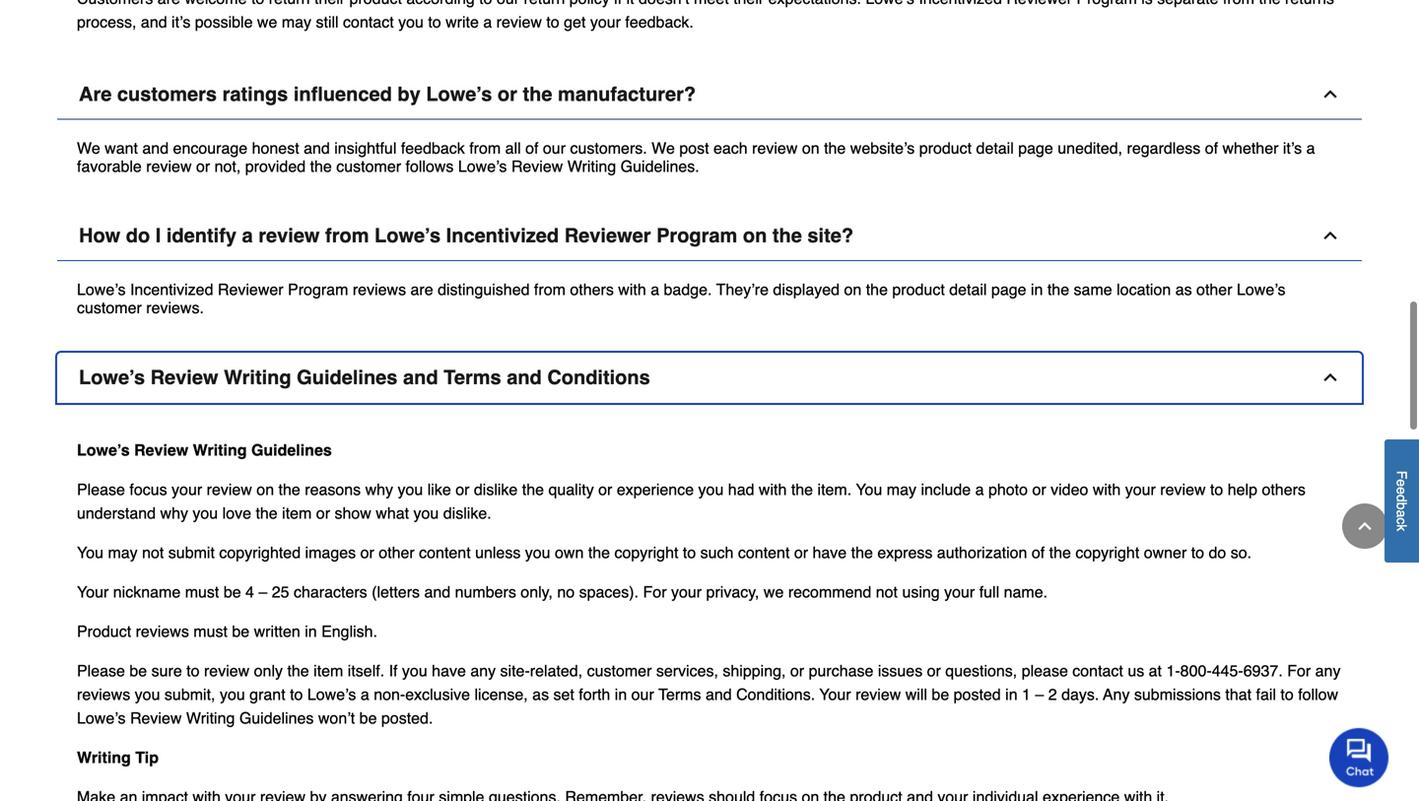 Task type: locate. For each thing, give the bounding box(es) containing it.
2 horizontal spatial of
[[1205, 139, 1218, 157]]

– inside please be sure to review only the item itself. if you have any site-related, customer services, shipping, or purchase issues or questions, please contact us at 1-800-445-6937. for any reviews you submit, you grant to lowe's a non-exclusive license, as set forth in our terms and conditions. your review will be posted in 1 – 2 days. any submissions that fail to follow lowe's review writing guidelines won't be posted.
[[1035, 686, 1044, 704]]

according
[[406, 0, 475, 7]]

page left unedited,
[[1018, 139, 1053, 157]]

content down 'dislike.'
[[419, 544, 471, 562]]

writing down submit,
[[186, 709, 235, 727]]

reviews up 'sure'
[[136, 622, 189, 641]]

1 vertical spatial reviews
[[136, 622, 189, 641]]

is
[[1142, 0, 1153, 7]]

reviews up lowe's review writing guidelines and terms and conditions
[[353, 281, 406, 299]]

if
[[614, 0, 622, 7]]

1 vertical spatial we
[[764, 583, 784, 601]]

and inside please be sure to review only the item itself. if you have any site-related, customer services, shipping, or purchase issues or questions, please contact us at 1-800-445-6937. for any reviews you submit, you grant to lowe's a non-exclusive license, as set forth in our terms and conditions. your review will be posted in 1 – 2 days. any submissions that fail to follow lowe's review writing guidelines won't be posted.
[[706, 686, 732, 704]]

identify
[[166, 224, 237, 247]]

are left welcome on the left of the page
[[158, 0, 180, 7]]

1 please from the top
[[77, 481, 125, 499]]

in inside lowe's incentivized reviewer program reviews are distinguished from others with a badge. they're displayed on the product detail page in the same location as other lowe's customer reviews.
[[1031, 281, 1043, 299]]

0 horizontal spatial content
[[419, 544, 471, 562]]

influenced
[[294, 83, 392, 105]]

return right welcome on the left of the page
[[269, 0, 310, 7]]

with inside lowe's incentivized reviewer program reviews are distinguished from others with a badge. they're displayed on the product detail page in the same location as other lowe's customer reviews.
[[618, 281, 646, 299]]

1 horizontal spatial for
[[1287, 662, 1311, 680]]

why up what
[[365, 481, 393, 499]]

e up d at the right of the page
[[1394, 479, 1410, 487]]

1 content from the left
[[419, 544, 471, 562]]

why down focus
[[160, 504, 188, 522]]

review down reviews.
[[150, 366, 218, 389]]

0 horizontal spatial your
[[77, 583, 109, 601]]

any up follow
[[1315, 662, 1341, 680]]

nickname
[[113, 583, 181, 601]]

0 vertical spatial we
[[257, 13, 277, 31]]

0 horizontal spatial item
[[282, 504, 312, 522]]

1 horizontal spatial your
[[819, 686, 851, 704]]

you left love
[[193, 504, 218, 522]]

page inside we want and encourage honest and insightful feedback from all of our customers. we post each review on the website's product detail page unedited, regardless of whether it's a favorable review or not, provided the customer follows lowe's review writing guidelines.
[[1018, 139, 1053, 157]]

all
[[505, 139, 521, 157]]

get
[[564, 13, 586, 31]]

1 vertical spatial –
[[1035, 686, 1044, 704]]

lowe's inside customers are welcome to return their product according to our return policy if it doesn't meet their expectations. lowe's incentivized reviewer program is separate from the returns process, and it's possible we may still contact you to write a review to get your feedback.
[[866, 0, 915, 7]]

a right write
[[483, 13, 492, 31]]

chevron up image
[[1321, 368, 1340, 387], [1355, 516, 1375, 536]]

guidelines for lowe's review writing guidelines and terms and conditions
[[297, 366, 398, 389]]

0 horizontal spatial you
[[77, 544, 103, 562]]

dislike.
[[443, 504, 491, 522]]

must for reviews
[[193, 622, 228, 641]]

how do i identify a review from lowe's incentivized reviewer program on the site?
[[79, 224, 854, 247]]

1 vertical spatial as
[[532, 686, 549, 704]]

1 horizontal spatial other
[[1197, 281, 1233, 299]]

other
[[1197, 281, 1233, 299], [379, 544, 415, 562]]

website's
[[850, 139, 915, 157]]

0 vertical spatial incentivized
[[919, 0, 1002, 7]]

0 horizontal spatial we
[[77, 139, 100, 157]]

0 horizontal spatial as
[[532, 686, 549, 704]]

video
[[1051, 481, 1088, 499]]

incentivized
[[919, 0, 1002, 7], [446, 224, 559, 247], [130, 281, 213, 299]]

k
[[1394, 524, 1410, 531]]

you down like
[[413, 504, 439, 522]]

our inside please be sure to review only the item itself. if you have any site-related, customer services, shipping, or purchase issues or questions, please contact us at 1-800-445-6937. for any reviews you submit, you grant to lowe's a non-exclusive license, as set forth in our terms and conditions. your review will be posted in 1 – 2 days. any submissions that fail to follow lowe's review writing guidelines won't be posted.
[[631, 686, 654, 704]]

issues
[[878, 662, 923, 680]]

license,
[[475, 686, 528, 704]]

1 horizontal spatial have
[[813, 544, 847, 562]]

0 horizontal spatial other
[[379, 544, 415, 562]]

0 horizontal spatial why
[[160, 504, 188, 522]]

0 vertical spatial reviewer
[[1007, 0, 1072, 7]]

include
[[921, 481, 971, 499]]

photo
[[989, 481, 1028, 499]]

their
[[314, 0, 345, 7], [733, 0, 764, 7]]

copyright
[[615, 544, 679, 562], [1076, 544, 1140, 562]]

please inside please be sure to review only the item itself. if you have any site-related, customer services, shipping, or purchase issues or questions, please contact us at 1-800-445-6937. for any reviews you submit, you grant to lowe's a non-exclusive license, as set forth in our terms and conditions. your review will be posted in 1 – 2 days. any submissions that fail to follow lowe's review writing guidelines won't be posted.
[[77, 662, 125, 680]]

1 horizontal spatial incentivized
[[446, 224, 559, 247]]

guidelines inside the lowe's review writing guidelines and terms and conditions button
[[297, 366, 398, 389]]

1 horizontal spatial customer
[[336, 157, 401, 175]]

in right written
[[305, 622, 317, 641]]

to up submit,
[[186, 662, 200, 680]]

possible
[[195, 13, 253, 31]]

any
[[1103, 686, 1130, 704]]

the right the only
[[287, 662, 309, 680]]

1 horizontal spatial item
[[314, 662, 343, 680]]

f e e d b a c k
[[1394, 471, 1410, 531]]

0 vertical spatial item
[[282, 504, 312, 522]]

1 horizontal spatial why
[[365, 481, 393, 499]]

terms
[[444, 366, 501, 389], [658, 686, 701, 704]]

2 vertical spatial guidelines
[[239, 709, 314, 727]]

our inside customers are welcome to return their product according to our return policy if it doesn't meet their expectations. lowe's incentivized reviewer program is separate from the returns process, and it's possible we may still contact you to write a review to get your feedback.
[[497, 0, 520, 7]]

owner
[[1144, 544, 1187, 562]]

for
[[643, 583, 667, 601], [1287, 662, 1311, 680]]

a left badge.
[[651, 281, 659, 299]]

other right location
[[1197, 281, 1233, 299]]

it's inside customers are welcome to return their product according to our return policy if it doesn't meet their expectations. lowe's incentivized reviewer program is separate from the returns process, and it's possible we may still contact you to write a review to get your feedback.
[[172, 13, 191, 31]]

2 horizontal spatial may
[[887, 481, 917, 499]]

2 horizontal spatial reviews
[[353, 281, 406, 299]]

had
[[728, 481, 754, 499]]

any up license,
[[470, 662, 496, 680]]

a right whether
[[1307, 139, 1315, 157]]

2 copyright from the left
[[1076, 544, 1140, 562]]

not left submit
[[142, 544, 164, 562]]

contact up days.
[[1073, 662, 1123, 680]]

review right each
[[752, 139, 798, 157]]

0 vertical spatial terms
[[444, 366, 501, 389]]

0 horizontal spatial of
[[525, 139, 539, 157]]

1 vertical spatial why
[[160, 504, 188, 522]]

review down product reviews must be written in english.
[[204, 662, 250, 680]]

chevron up image inside how do i identify a review from lowe's incentivized reviewer program on the site? button
[[1321, 226, 1340, 246]]

2 their from the left
[[733, 0, 764, 7]]

1 vertical spatial please
[[77, 662, 125, 680]]

guidelines for lowe's review writing guidelines
[[251, 441, 332, 459]]

1 horizontal spatial of
[[1032, 544, 1045, 562]]

a inside we want and encourage honest and insightful feedback from all of our customers. we post each review on the website's product detail page unedited, regardless of whether it's a favorable review or not, provided the customer follows lowe's review writing guidelines.
[[1307, 139, 1315, 157]]

writing
[[567, 157, 616, 175], [224, 366, 291, 389], [193, 441, 247, 459], [186, 709, 235, 727], [77, 749, 131, 767]]

write
[[446, 13, 479, 31]]

2 vertical spatial program
[[288, 281, 348, 299]]

1 horizontal spatial it's
[[1283, 139, 1302, 157]]

not left the using
[[876, 583, 898, 601]]

lowe's inside button
[[79, 366, 145, 389]]

your
[[77, 583, 109, 601], [819, 686, 851, 704]]

shipping,
[[723, 662, 786, 680]]

contact inside customers are welcome to return their product according to our return policy if it doesn't meet their expectations. lowe's incentivized reviewer program is separate from the returns process, and it's possible we may still contact you to write a review to get your feedback.
[[343, 13, 394, 31]]

1 horizontal spatial not
[[876, 583, 898, 601]]

2 vertical spatial reviewer
[[218, 281, 283, 299]]

1 horizontal spatial may
[[282, 13, 312, 31]]

1 vertical spatial chevron up image
[[1321, 226, 1340, 246]]

a inside lowe's incentivized reviewer program reviews are distinguished from others with a badge. they're displayed on the product detail page in the same location as other lowe's customer reviews.
[[651, 281, 659, 299]]

review down provided
[[258, 224, 320, 247]]

have up recommend
[[813, 544, 847, 562]]

or inside we want and encourage honest and insightful feedback from all of our customers. we post each review on the website's product detail page unedited, regardless of whether it's a favorable review or not, provided the customer follows lowe's review writing guidelines.
[[196, 157, 210, 175]]

1 horizontal spatial their
[[733, 0, 764, 7]]

1 copyright from the left
[[615, 544, 679, 562]]

0 horizontal spatial incentivized
[[130, 281, 213, 299]]

a inside customers are welcome to return their product according to our return policy if it doesn't meet their expectations. lowe's incentivized reviewer program is separate from the returns process, and it's possible we may still contact you to write a review to get your feedback.
[[483, 13, 492, 31]]

reviewer inside customers are welcome to return their product according to our return policy if it doesn't meet their expectations. lowe's incentivized reviewer program is separate from the returns process, and it's possible we may still contact you to write a review to get your feedback.
[[1007, 0, 1072, 7]]

0 horizontal spatial not
[[142, 544, 164, 562]]

be left 4
[[224, 583, 241, 601]]

in left same
[[1031, 281, 1043, 299]]

1 vertical spatial it's
[[1283, 139, 1302, 157]]

2 horizontal spatial reviewer
[[1007, 0, 1072, 7]]

1 vertical spatial item
[[314, 662, 343, 680]]

please inside please focus your review on the reasons why you like or dislike the quality or experience you had with the item. you may include a photo or video with your review to help others understand why you love the item or show what you dislike.
[[77, 481, 125, 499]]

be right will
[[932, 686, 949, 704]]

unedited,
[[1058, 139, 1123, 157]]

customer left the follows
[[336, 157, 401, 175]]

1 vertical spatial terms
[[658, 686, 701, 704]]

item down the reasons at the left of the page
[[282, 504, 312, 522]]

are inside customers are welcome to return their product according to our return policy if it doesn't meet their expectations. lowe's incentivized reviewer program is separate from the returns process, and it's possible we may still contact you to write a review to get your feedback.
[[158, 0, 180, 7]]

0 horizontal spatial chevron up image
[[1321, 368, 1340, 387]]

1 horizontal spatial you
[[856, 481, 882, 499]]

or right images
[[360, 544, 374, 562]]

0 horizontal spatial their
[[314, 0, 345, 7]]

review
[[511, 157, 563, 175], [150, 366, 218, 389], [134, 441, 188, 459], [130, 709, 182, 727]]

0 vertical spatial it's
[[172, 13, 191, 31]]

6937.
[[1244, 662, 1283, 680]]

1 vertical spatial incentivized
[[446, 224, 559, 247]]

2 horizontal spatial incentivized
[[919, 0, 1002, 7]]

chevron up image for are customers ratings influenced by lowe's or the manufacturer?
[[1321, 84, 1340, 104]]

2 e from the top
[[1394, 487, 1410, 495]]

terms inside please be sure to review only the item itself. if you have any site-related, customer services, shipping, or purchase issues or questions, please contact us at 1-800-445-6937. for any reviews you submit, you grant to lowe's a non-exclusive license, as set forth in our terms and conditions. your review will be posted in 1 – 2 days. any submissions that fail to follow lowe's review writing guidelines won't be posted.
[[658, 686, 701, 704]]

your down you may not submit copyrighted images or other content unless you own the copyright to such content or have the express authorization of the copyright owner to do so.
[[671, 583, 702, 601]]

1 vertical spatial are
[[411, 281, 433, 299]]

submissions
[[1134, 686, 1221, 704]]

1 we from the left
[[77, 139, 100, 157]]

0 horizontal spatial any
[[470, 662, 496, 680]]

of
[[525, 139, 539, 157], [1205, 139, 1218, 157], [1032, 544, 1045, 562]]

others inside lowe's incentivized reviewer program reviews are distinguished from others with a badge. they're displayed on the product detail page in the same location as other lowe's customer reviews.
[[570, 281, 614, 299]]

your
[[590, 13, 621, 31], [172, 481, 202, 499], [1125, 481, 1156, 499], [671, 583, 702, 601], [944, 583, 975, 601]]

1 vertical spatial others
[[1262, 481, 1306, 499]]

may inside customers are welcome to return their product according to our return policy if it doesn't meet their expectations. lowe's incentivized reviewer program is separate from the returns process, and it's possible we may still contact you to write a review to get your feedback.
[[282, 13, 312, 31]]

it's inside we want and encourage honest and insightful feedback from all of our customers. we post each review on the website's product detail page unedited, regardless of whether it's a favorable review or not, provided the customer follows lowe's review writing guidelines.
[[1283, 139, 1302, 157]]

2 content from the left
[[738, 544, 790, 562]]

their right the meet
[[733, 0, 764, 7]]

other inside lowe's incentivized reviewer program reviews are distinguished from others with a badge. they're displayed on the product detail page in the same location as other lowe's customer reviews.
[[1197, 281, 1233, 299]]

0 vertical spatial reviews
[[353, 281, 406, 299]]

1 horizontal spatial do
[[1209, 544, 1226, 562]]

the right the displayed
[[866, 281, 888, 299]]

and
[[141, 13, 167, 31], [142, 139, 169, 157], [304, 139, 330, 157], [403, 366, 438, 389], [507, 366, 542, 389], [424, 583, 451, 601], [706, 686, 732, 704]]

customers
[[77, 0, 153, 7]]

at
[[1149, 662, 1162, 680]]

lowe's inside the are customers ratings influenced by lowe's or the manufacturer? button
[[426, 83, 492, 105]]

as right location
[[1176, 281, 1192, 299]]

so.
[[1231, 544, 1252, 562]]

be
[[224, 583, 241, 601], [232, 622, 250, 641], [129, 662, 147, 680], [932, 686, 949, 704], [359, 709, 377, 727]]

0 vertical spatial your
[[77, 583, 109, 601]]

review inside please be sure to review only the item itself. if you have any site-related, customer services, shipping, or purchase issues or questions, please contact us at 1-800-445-6937. for any reviews you submit, you grant to lowe's a non-exclusive license, as set forth in our terms and conditions. your review will be posted in 1 – 2 days. any submissions that fail to follow lowe's review writing guidelines won't be posted.
[[130, 709, 182, 727]]

reviews inside please be sure to review only the item itself. if you have any site-related, customer services, shipping, or purchase issues or questions, please contact us at 1-800-445-6937. for any reviews you submit, you grant to lowe's a non-exclusive license, as set forth in our terms and conditions. your review will be posted in 1 – 2 days. any submissions that fail to follow lowe's review writing guidelines won't be posted.
[[77, 686, 130, 704]]

0 horizontal spatial for
[[643, 583, 667, 601]]

reasons
[[305, 481, 361, 499]]

chevron up image
[[1321, 84, 1340, 104], [1321, 226, 1340, 246]]

contact inside please be sure to review only the item itself. if you have any site-related, customer services, shipping, or purchase issues or questions, please contact us at 1-800-445-6937. for any reviews you submit, you grant to lowe's a non-exclusive license, as set forth in our terms and conditions. your review will be posted in 1 – 2 days. any submissions that fail to follow lowe's review writing guidelines won't be posted.
[[1073, 662, 1123, 680]]

writing tip
[[77, 749, 159, 767]]

1 horizontal spatial we
[[652, 139, 675, 157]]

0 horizontal spatial have
[[432, 662, 466, 680]]

on right the displayed
[[844, 281, 862, 299]]

0 vertical spatial chevron up image
[[1321, 368, 1340, 387]]

it's
[[172, 13, 191, 31], [1283, 139, 1302, 157]]

2 chevron up image from the top
[[1321, 226, 1340, 246]]

1 horizontal spatial reviewer
[[564, 224, 651, 247]]

won't
[[318, 709, 355, 727]]

0 horizontal spatial return
[[269, 0, 310, 7]]

with right had
[[759, 481, 787, 499]]

for up follow
[[1287, 662, 1311, 680]]

or
[[498, 83, 517, 105], [196, 157, 210, 175], [456, 481, 470, 499], [598, 481, 612, 499], [1032, 481, 1046, 499], [316, 504, 330, 522], [360, 544, 374, 562], [794, 544, 808, 562], [790, 662, 804, 680], [927, 662, 941, 680]]

please
[[77, 481, 125, 499], [77, 662, 125, 680]]

our
[[497, 0, 520, 7], [543, 139, 566, 157], [631, 686, 654, 704]]

0 horizontal spatial we
[[257, 13, 277, 31]]

our inside we want and encourage honest and insightful feedback from all of our customers. we post each review on the website's product detail page unedited, regardless of whether it's a favorable review or not, provided the customer follows lowe's review writing guidelines.
[[543, 139, 566, 157]]

may
[[282, 13, 312, 31], [887, 481, 917, 499], [108, 544, 138, 562]]

show
[[335, 504, 371, 522]]

tip
[[135, 749, 159, 767]]

0 horizontal spatial program
[[288, 281, 348, 299]]

with right video
[[1093, 481, 1121, 499]]

to inside please focus your review on the reasons why you like or dislike the quality or experience you had with the item. you may include a photo or video with your review to help others understand why you love the item or show what you dislike.
[[1210, 481, 1223, 499]]

from down insightful
[[325, 224, 369, 247]]

in right the forth
[[615, 686, 627, 704]]

a inside please be sure to review only the item itself. if you have any site-related, customer services, shipping, or purchase issues or questions, please contact us at 1-800-445-6937. for any reviews you submit, you grant to lowe's a non-exclusive license, as set forth in our terms and conditions. your review will be posted in 1 – 2 days. any submissions that fail to follow lowe's review writing guidelines won't be posted.
[[361, 686, 369, 704]]

scroll to top element
[[1342, 504, 1388, 549]]

reviewer inside lowe's incentivized reviewer program reviews are distinguished from others with a badge. they're displayed on the product detail page in the same location as other lowe's customer reviews.
[[218, 281, 283, 299]]

please
[[1022, 662, 1068, 680]]

no
[[557, 583, 575, 601]]

unless
[[475, 544, 521, 562]]

from inside button
[[325, 224, 369, 247]]

1 horizontal spatial any
[[1315, 662, 1341, 680]]

authorization
[[937, 544, 1027, 562]]

chevron up image for how do i identify a review from lowe's incentivized reviewer program on the site?
[[1321, 226, 1340, 246]]

to left the help
[[1210, 481, 1223, 499]]

lowe's review writing guidelines
[[77, 441, 332, 459]]

on inside we want and encourage honest and insightful feedback from all of our customers. we post each review on the website's product detail page unedited, regardless of whether it's a favorable review or not, provided the customer follows lowe's review writing guidelines.
[[802, 139, 820, 157]]

0 vertical spatial page
[[1018, 139, 1053, 157]]

1 vertical spatial page
[[991, 281, 1027, 299]]

0 vertical spatial are
[[158, 0, 180, 7]]

numbers
[[455, 583, 516, 601]]

our right according
[[497, 0, 520, 7]]

1 horizontal spatial terms
[[658, 686, 701, 704]]

terms inside button
[[444, 366, 501, 389]]

0 vertical spatial may
[[282, 13, 312, 31]]

please up understand
[[77, 481, 125, 499]]

you inside please focus your review on the reasons why you like or dislike the quality or experience you had with the item. you may include a photo or video with your review to help others understand why you love the item or show what you dislike.
[[856, 481, 882, 499]]

customer up the forth
[[587, 662, 652, 680]]

you down 'sure'
[[135, 686, 160, 704]]

a up "k"
[[1394, 510, 1410, 518]]

must up submit,
[[193, 622, 228, 641]]

you right item.
[[856, 481, 882, 499]]

have up exclusive
[[432, 662, 466, 680]]

0 horizontal spatial reviewer
[[218, 281, 283, 299]]

review down issues in the bottom of the page
[[856, 686, 901, 704]]

product
[[349, 0, 402, 7], [919, 139, 972, 157], [892, 281, 945, 299]]

and inside customers are welcome to return their product according to our return policy if it doesn't meet their expectations. lowe's incentivized reviewer program is separate from the returns process, and it's possible we may still contact you to write a review to get your feedback.
[[141, 13, 167, 31]]

1 horizontal spatial copyright
[[1076, 544, 1140, 562]]

of left whether
[[1205, 139, 1218, 157]]

please down product
[[77, 662, 125, 680]]

or up 'all'
[[498, 83, 517, 105]]

1 vertical spatial must
[[193, 622, 228, 641]]

favorable
[[77, 157, 142, 175]]

1 chevron up image from the top
[[1321, 84, 1340, 104]]

2 vertical spatial reviews
[[77, 686, 130, 704]]

experience
[[617, 481, 694, 499]]

on inside please focus your review on the reasons why you like or dislike the quality or experience you had with the item. you may include a photo or video with your review to help others understand why you love the item or show what you dislike.
[[257, 481, 274, 499]]

0 horizontal spatial are
[[158, 0, 180, 7]]

the inside customers are welcome to return their product according to our return policy if it doesn't meet their expectations. lowe's incentivized reviewer program is separate from the returns process, and it's possible we may still contact you to write a review to get your feedback.
[[1259, 0, 1281, 7]]

please focus your review on the reasons why you like or dislike the quality or experience you had with the item. you may include a photo or video with your review to help others understand why you love the item or show what you dislike.
[[77, 481, 1306, 522]]

writing inside please be sure to review only the item itself. if you have any site-related, customer services, shipping, or purchase issues or questions, please contact us at 1-800-445-6937. for any reviews you submit, you grant to lowe's a non-exclusive license, as set forth in our terms and conditions. your review will be posted in 1 – 2 days. any submissions that fail to follow lowe's review writing guidelines won't be posted.
[[186, 709, 235, 727]]

2 return from the left
[[524, 0, 565, 7]]

their up the still
[[314, 0, 345, 7]]

on left website's at the right top of page
[[802, 139, 820, 157]]

from
[[1223, 0, 1255, 7], [469, 139, 501, 157], [325, 224, 369, 247], [534, 281, 566, 299]]

to right fail
[[1281, 686, 1294, 704]]

from inside lowe's incentivized reviewer program reviews are distinguished from others with a badge. they're displayed on the product detail page in the same location as other lowe's customer reviews.
[[534, 281, 566, 299]]

we left post
[[652, 139, 675, 157]]

review
[[496, 13, 542, 31], [752, 139, 798, 157], [146, 157, 192, 175], [258, 224, 320, 247], [207, 481, 252, 499], [1160, 481, 1206, 499], [204, 662, 250, 680], [856, 686, 901, 704]]

chevron up image inside the are customers ratings influenced by lowe's or the manufacturer? button
[[1321, 84, 1340, 104]]

or right like
[[456, 481, 470, 499]]

writing inside button
[[224, 366, 291, 389]]

it
[[626, 0, 634, 7]]

f e e d b a c k button
[[1385, 439, 1419, 563]]

writing up love
[[193, 441, 247, 459]]

product inside we want and encourage honest and insightful feedback from all of our customers. we post each review on the website's product detail page unedited, regardless of whether it's a favorable review or not, provided the customer follows lowe's review writing guidelines.
[[919, 139, 972, 157]]

1 their from the left
[[314, 0, 345, 7]]

1 horizontal spatial –
[[1035, 686, 1044, 704]]

2 horizontal spatial program
[[1077, 0, 1137, 7]]

must down submit
[[185, 583, 219, 601]]

1 vertical spatial your
[[819, 686, 851, 704]]

are left distinguished
[[411, 281, 433, 299]]

0 vertical spatial please
[[77, 481, 125, 499]]

on up copyrighted
[[257, 481, 274, 499]]

may down understand
[[108, 544, 138, 562]]

that
[[1226, 686, 1252, 704]]

customer inside lowe's incentivized reviewer program reviews are distinguished from others with a badge. they're displayed on the product detail page in the same location as other lowe's customer reviews.
[[77, 299, 142, 317]]

reviewer
[[1007, 0, 1072, 7], [564, 224, 651, 247], [218, 281, 283, 299]]

our right the forth
[[631, 686, 654, 704]]

we right privacy,
[[764, 583, 784, 601]]

the right the dislike
[[522, 481, 544, 499]]

to left get
[[546, 13, 560, 31]]

lowe's inside we want and encourage honest and insightful feedback from all of our customers. we post each review on the website's product detail page unedited, regardless of whether it's a favorable review or not, provided the customer follows lowe's review writing guidelines.
[[458, 157, 507, 175]]

with left badge.
[[618, 281, 646, 299]]

in left 1
[[1005, 686, 1018, 704]]

customers.
[[570, 139, 647, 157]]

1 vertical spatial program
[[657, 224, 738, 247]]

the left website's at the right top of page
[[824, 139, 846, 157]]

other up (letters
[[379, 544, 415, 562]]

review inside customers are welcome to return their product according to our return policy if it doesn't meet their expectations. lowe's incentivized reviewer program is separate from the returns process, and it's possible we may still contact you to write a review to get your feedback.
[[496, 13, 542, 31]]

2 please from the top
[[77, 662, 125, 680]]

guidelines
[[297, 366, 398, 389], [251, 441, 332, 459], [239, 709, 314, 727]]

incentivized inside lowe's incentivized reviewer program reviews are distinguished from others with a badge. they're displayed on the product detail page in the same location as other lowe's customer reviews.
[[130, 281, 213, 299]]

1 horizontal spatial content
[[738, 544, 790, 562]]

1 horizontal spatial contact
[[1073, 662, 1123, 680]]

expectations.
[[768, 0, 861, 7]]

from left 'all'
[[469, 139, 501, 157]]

2 vertical spatial incentivized
[[130, 281, 213, 299]]

provided
[[245, 157, 306, 175]]

a inside please focus your review on the reasons why you like or dislike the quality or experience you had with the item. you may include a photo or video with your review to help others understand why you love the item or show what you dislike.
[[975, 481, 984, 499]]

or inside button
[[498, 83, 517, 105]]

why
[[365, 481, 393, 499], [160, 504, 188, 522]]

1 horizontal spatial as
[[1176, 281, 1192, 299]]

writing inside we want and encourage honest and insightful feedback from all of our customers. we post each review on the website's product detail page unedited, regardless of whether it's a favorable review or not, provided the customer follows lowe's review writing guidelines.
[[567, 157, 616, 175]]

0 vertical spatial product
[[349, 0, 402, 7]]

you inside customers are welcome to return their product according to our return policy if it doesn't meet their expectations. lowe's incentivized reviewer program is separate from the returns process, and it's possible we may still contact you to write a review to get your feedback.
[[398, 13, 424, 31]]

review left customers. on the left
[[511, 157, 563, 175]]

welcome
[[185, 0, 247, 7]]

or left not,
[[196, 157, 210, 175]]

0 horizontal spatial –
[[259, 583, 267, 601]]

0 horizontal spatial copyright
[[615, 544, 679, 562]]

using
[[902, 583, 940, 601]]

1 horizontal spatial are
[[411, 281, 433, 299]]

0 vertical spatial for
[[643, 583, 667, 601]]

terms down distinguished
[[444, 366, 501, 389]]

1 vertical spatial may
[[887, 481, 917, 499]]

help
[[1228, 481, 1258, 499]]



Task type: describe. For each thing, give the bounding box(es) containing it.
the inside please be sure to review only the item itself. if you have any site-related, customer services, shipping, or purchase issues or questions, please contact us at 1-800-445-6937. for any reviews you submit, you grant to lowe's a non-exclusive license, as set forth in our terms and conditions. your review will be posted in 1 – 2 days. any submissions that fail to follow lowe's review writing guidelines won't be posted.
[[287, 662, 309, 680]]

lowe's incentivized reviewer program reviews are distinguished from others with a badge. they're displayed on the product detail page in the same location as other lowe's customer reviews.
[[77, 281, 1286, 317]]

be left written
[[232, 622, 250, 641]]

page inside lowe's incentivized reviewer program reviews are distinguished from others with a badge. they're displayed on the product detail page in the same location as other lowe's customer reviews.
[[991, 281, 1027, 299]]

1-
[[1166, 662, 1180, 680]]

the left 'express'
[[851, 544, 873, 562]]

english.
[[321, 622, 378, 641]]

ratings
[[222, 83, 288, 105]]

product inside customers are welcome to return their product according to our return policy if it doesn't meet their expectations. lowe's incentivized reviewer program is separate from the returns process, and it's possible we may still contact you to write a review to get your feedback.
[[349, 0, 402, 7]]

1 e from the top
[[1394, 479, 1410, 487]]

forth
[[579, 686, 610, 704]]

the left the reasons at the left of the page
[[278, 481, 300, 499]]

2 vertical spatial may
[[108, 544, 138, 562]]

dislike
[[474, 481, 518, 499]]

for inside please be sure to review only the item itself. if you have any site-related, customer services, shipping, or purchase issues or questions, please contact us at 1-800-445-6937. for any reviews you submit, you grant to lowe's a non-exclusive license, as set forth in our terms and conditions. your review will be posted in 1 – 2 days. any submissions that fail to follow lowe's review writing guidelines won't be posted.
[[1287, 662, 1311, 680]]

to left the such
[[683, 544, 696, 562]]

must for nickname
[[185, 583, 219, 601]]

to right owner
[[1191, 544, 1205, 562]]

we want and encourage honest and insightful feedback from all of our customers. we post each review on the website's product detail page unedited, regardless of whether it's a favorable review or not, provided the customer follows lowe's review writing guidelines.
[[77, 139, 1315, 175]]

your right focus
[[172, 481, 202, 499]]

fail
[[1256, 686, 1276, 704]]

to up possible
[[251, 0, 264, 7]]

you left had
[[698, 481, 724, 499]]

or up conditions.
[[790, 662, 804, 680]]

customers are welcome to return their product according to our return policy if it doesn't meet their expectations. lowe's incentivized reviewer program is separate from the returns process, and it's possible we may still contact you to write a review to get your feedback.
[[77, 0, 1334, 31]]

incentivized inside customers are welcome to return their product according to our return policy if it doesn't meet their expectations. lowe's incentivized reviewer program is separate from the returns process, and it's possible we may still contact you to write a review to get your feedback.
[[919, 0, 1002, 7]]

as inside lowe's incentivized reviewer program reviews are distinguished from others with a badge. they're displayed on the product detail page in the same location as other lowe's customer reviews.
[[1176, 281, 1192, 299]]

item inside please focus your review on the reasons why you like or dislike the quality or experience you had with the item. you may include a photo or video with your review to help others understand why you love the item or show what you dislike.
[[282, 504, 312, 522]]

please for please be sure to review only the item itself. if you have any site-related, customer services, shipping, or purchase issues or questions, please contact us at 1-800-445-6937. for any reviews you submit, you grant to lowe's a non-exclusive license, as set forth in our terms and conditions. your review will be posted in 1 – 2 days. any submissions that fail to follow lowe's review writing guidelines won't be posted.
[[77, 662, 125, 680]]

a right identify
[[242, 224, 253, 247]]

lowe's inside how do i identify a review from lowe's incentivized reviewer program on the site? button
[[375, 224, 441, 247]]

the left manufacturer?
[[523, 83, 552, 105]]

doesn't
[[639, 0, 690, 7]]

we inside customers are welcome to return their product according to our return policy if it doesn't meet their expectations. lowe's incentivized reviewer program is separate from the returns process, and it's possible we may still contact you to write a review to get your feedback.
[[257, 13, 277, 31]]

feedback
[[401, 139, 465, 157]]

want
[[105, 139, 138, 157]]

quality
[[548, 481, 594, 499]]

f
[[1394, 471, 1410, 479]]

be right won't
[[359, 709, 377, 727]]

customer inside please be sure to review only the item itself. if you have any site-related, customer services, shipping, or purchase issues or questions, please contact us at 1-800-445-6937. for any reviews you submit, you grant to lowe's a non-exclusive license, as set forth in our terms and conditions. your review will be posted in 1 – 2 days. any submissions that fail to follow lowe's review writing guidelines won't be posted.
[[587, 662, 652, 680]]

you left own
[[525, 544, 551, 562]]

location
[[1117, 281, 1171, 299]]

have inside please be sure to review only the item itself. if you have any site-related, customer services, shipping, or purchase issues or questions, please contact us at 1-800-445-6937. for any reviews you submit, you grant to lowe's a non-exclusive license, as set forth in our terms and conditions. your review will be posted in 1 – 2 days. any submissions that fail to follow lowe's review writing guidelines won't be posted.
[[432, 662, 466, 680]]

chevron up image inside scroll to top element
[[1355, 516, 1375, 536]]

1 vertical spatial do
[[1209, 544, 1226, 562]]

still
[[316, 13, 339, 31]]

review inside button
[[150, 366, 218, 389]]

guidelines inside please be sure to review only the item itself. if you have any site-related, customer services, shipping, or purchase issues or questions, please contact us at 1-800-445-6937. for any reviews you submit, you grant to lowe's a non-exclusive license, as set forth in our terms and conditions. your review will be posted in 1 – 2 days. any submissions that fail to follow lowe's review writing guidelines won't be posted.
[[239, 709, 314, 727]]

own
[[555, 544, 584, 562]]

please be sure to review only the item itself. if you have any site-related, customer services, shipping, or purchase issues or questions, please contact us at 1-800-445-6937. for any reviews you submit, you grant to lowe's a non-exclusive license, as set forth in our terms and conditions. your review will be posted in 1 – 2 days. any submissions that fail to follow lowe's review writing guidelines won't be posted.
[[77, 662, 1341, 727]]

reviewer inside button
[[564, 224, 651, 247]]

the right own
[[588, 544, 610, 562]]

encourage
[[173, 139, 248, 157]]

will
[[906, 686, 927, 704]]

only,
[[521, 583, 553, 601]]

0 vertical spatial why
[[365, 481, 393, 499]]

your up owner
[[1125, 481, 1156, 499]]

d
[[1394, 495, 1410, 502]]

feedback.
[[625, 13, 694, 31]]

445-
[[1212, 662, 1244, 680]]

0 vertical spatial have
[[813, 544, 847, 562]]

1 horizontal spatial reviews
[[136, 622, 189, 641]]

such
[[700, 544, 734, 562]]

grant
[[250, 686, 285, 704]]

on inside button
[[743, 224, 767, 247]]

the down video
[[1049, 544, 1071, 562]]

on inside lowe's incentivized reviewer program reviews are distinguished from others with a badge. they're displayed on the product detail page in the same location as other lowe's customer reviews.
[[844, 281, 862, 299]]

or up recommend
[[794, 544, 808, 562]]

are inside lowe's incentivized reviewer program reviews are distinguished from others with a badge. they're displayed on the product detail page in the same location as other lowe's customer reviews.
[[411, 281, 433, 299]]

review up love
[[207, 481, 252, 499]]

exclusive
[[405, 686, 470, 704]]

manufacturer?
[[558, 83, 696, 105]]

1 vertical spatial you
[[77, 544, 103, 562]]

the right love
[[256, 504, 278, 522]]

follow
[[1298, 686, 1339, 704]]

c
[[1394, 518, 1410, 524]]

set
[[553, 686, 574, 704]]

whether
[[1223, 139, 1279, 157]]

your inside please be sure to review only the item itself. if you have any site-related, customer services, shipping, or purchase issues or questions, please contact us at 1-800-445-6937. for any reviews you submit, you grant to lowe's a non-exclusive license, as set forth in our terms and conditions. your review will be posted in 1 – 2 days. any submissions that fail to follow lowe's review writing guidelines won't be posted.
[[819, 686, 851, 704]]

your left the full
[[944, 583, 975, 601]]

regardless
[[1127, 139, 1201, 157]]

from inside customers are welcome to return their product according to our return policy if it doesn't meet their expectations. lowe's incentivized reviewer program is separate from the returns process, and it's possible we may still contact you to write a review to get your feedback.
[[1223, 0, 1255, 7]]

insightful
[[334, 139, 397, 157]]

1
[[1022, 686, 1031, 704]]

purchase
[[809, 662, 874, 680]]

days.
[[1062, 686, 1099, 704]]

chat invite button image
[[1330, 727, 1390, 788]]

0 vertical spatial –
[[259, 583, 267, 601]]

product inside lowe's incentivized reviewer program reviews are distinguished from others with a badge. they're displayed on the product detail page in the same location as other lowe's customer reviews.
[[892, 281, 945, 299]]

to right grant
[[290, 686, 303, 704]]

others inside please focus your review on the reasons why you like or dislike the quality or experience you had with the item. you may include a photo or video with your review to help others understand why you love the item or show what you dislike.
[[1262, 481, 1306, 499]]

1 any from the left
[[470, 662, 496, 680]]

returns
[[1285, 0, 1334, 7]]

guidelines.
[[621, 157, 700, 175]]

you may not submit copyrighted images or other content unless you own the copyright to such content or have the express authorization of the copyright owner to do so.
[[77, 544, 1252, 562]]

site?
[[808, 224, 854, 247]]

the left the site?
[[773, 224, 802, 247]]

product
[[77, 622, 131, 641]]

writing left tip
[[77, 749, 131, 767]]

program inside lowe's incentivized reviewer program reviews are distinguished from others with a badge. they're displayed on the product detail page in the same location as other lowe's customer reviews.
[[288, 281, 348, 299]]

posted
[[954, 686, 1001, 704]]

i
[[155, 224, 161, 247]]

2 any from the left
[[1315, 662, 1341, 680]]

review up focus
[[134, 441, 188, 459]]

lowe's review writing guidelines and terms and conditions button
[[57, 353, 1362, 403]]

detail inside lowe's incentivized reviewer program reviews are distinguished from others with a badge. they're displayed on the product detail page in the same location as other lowe's customer reviews.
[[949, 281, 987, 299]]

program inside customers are welcome to return their product according to our return policy if it doesn't meet their expectations. lowe's incentivized reviewer program is separate from the returns process, and it's possible we may still contact you to write a review to get your feedback.
[[1077, 0, 1137, 7]]

full
[[979, 583, 1000, 601]]

review inside button
[[258, 224, 320, 247]]

as inside please be sure to review only the item itself. if you have any site-related, customer services, shipping, or purchase issues or questions, please contact us at 1-800-445-6937. for any reviews you submit, you grant to lowe's a non-exclusive license, as set forth in our terms and conditions. your review will be posted in 1 – 2 days. any submissions that fail to follow lowe's review writing guidelines won't be posted.
[[532, 686, 549, 704]]

or left video
[[1032, 481, 1046, 499]]

review inside we want and encourage honest and insightful feedback from all of our customers. we post each review on the website's product detail page unedited, regardless of whether it's a favorable review or not, provided the customer follows lowe's review writing guidelines.
[[511, 157, 563, 175]]

1 return from the left
[[269, 0, 310, 7]]

program inside button
[[657, 224, 738, 247]]

the right provided
[[310, 157, 332, 175]]

same
[[1074, 281, 1112, 299]]

site-
[[500, 662, 530, 680]]

characters
[[294, 583, 367, 601]]

or right quality
[[598, 481, 612, 499]]

may inside please focus your review on the reasons why you like or dislike the quality or experience you had with the item. you may include a photo or video with your review to help others understand why you love the item or show what you dislike.
[[887, 481, 917, 499]]

review right want
[[146, 157, 192, 175]]

2 horizontal spatial with
[[1093, 481, 1121, 499]]

process,
[[77, 13, 136, 31]]

chevron up image inside the lowe's review writing guidelines and terms and conditions button
[[1321, 368, 1340, 387]]

spaces).
[[579, 583, 639, 601]]

sure
[[151, 662, 182, 680]]

please for please focus your review on the reasons why you like or dislike the quality or experience you had with the item. you may include a photo or video with your review to help others understand why you love the item or show what you dislike.
[[77, 481, 125, 499]]

submit
[[168, 544, 215, 562]]

not,
[[214, 157, 241, 175]]

detail inside we want and encourage honest and insightful feedback from all of our customers. we post each review on the website's product detail page unedited, regardless of whether it's a favorable review or not, provided the customer follows lowe's review writing guidelines.
[[976, 139, 1014, 157]]

to down according
[[428, 13, 441, 31]]

each
[[714, 139, 748, 157]]

0 vertical spatial not
[[142, 544, 164, 562]]

be left 'sure'
[[129, 662, 147, 680]]

written
[[254, 622, 300, 641]]

your inside customers are welcome to return their product according to our return policy if it doesn't meet their expectations. lowe's incentivized reviewer program is separate from the returns process, and it's possible we may still contact you to write a review to get your feedback.
[[590, 13, 621, 31]]

meet
[[694, 0, 729, 7]]

1 horizontal spatial we
[[764, 583, 784, 601]]

1 vertical spatial other
[[379, 544, 415, 562]]

recommend
[[788, 583, 872, 601]]

customer inside we want and encourage honest and insightful feedback from all of our customers. we post each review on the website's product detail page unedited, regardless of whether it's a favorable review or not, provided the customer follows lowe's review writing guidelines.
[[336, 157, 401, 175]]

post
[[679, 139, 709, 157]]

how do i identify a review from lowe's incentivized reviewer program on the site? button
[[57, 211, 1362, 261]]

distinguished
[[438, 281, 530, 299]]

you left like
[[398, 481, 423, 499]]

only
[[254, 662, 283, 680]]

the left same
[[1048, 281, 1070, 299]]

reviews inside lowe's incentivized reviewer program reviews are distinguished from others with a badge. they're displayed on the product detail page in the same location as other lowe's customer reviews.
[[353, 281, 406, 299]]

to right according
[[479, 0, 492, 7]]

25
[[272, 583, 289, 601]]

us
[[1128, 662, 1145, 680]]

customers
[[117, 83, 217, 105]]

from inside we want and encourage honest and insightful feedback from all of our customers. we post each review on the website's product detail page unedited, regardless of whether it's a favorable review or not, provided the customer follows lowe's review writing guidelines.
[[469, 139, 501, 157]]

incentivized inside button
[[446, 224, 559, 247]]

1 horizontal spatial with
[[759, 481, 787, 499]]

4
[[245, 583, 254, 601]]

do inside button
[[126, 224, 150, 247]]

or down the reasons at the left of the page
[[316, 504, 330, 522]]

like
[[428, 481, 451, 499]]

love
[[222, 504, 251, 522]]

privacy,
[[706, 583, 759, 601]]

or up will
[[927, 662, 941, 680]]

focus
[[129, 481, 167, 499]]

non-
[[374, 686, 405, 704]]

your nickname must be 4 – 25 characters (letters and numbers only, no spaces). for your privacy, we recommend not using your full name.
[[77, 583, 1048, 601]]

you left grant
[[220, 686, 245, 704]]

related,
[[530, 662, 583, 680]]

the left item.
[[791, 481, 813, 499]]

2 we from the left
[[652, 139, 675, 157]]

you right if
[[402, 662, 427, 680]]

1 vertical spatial not
[[876, 583, 898, 601]]

what
[[376, 504, 409, 522]]

review left the help
[[1160, 481, 1206, 499]]

item inside please be sure to review only the item itself. if you have any site-related, customer services, shipping, or purchase issues or questions, please contact us at 1-800-445-6937. for any reviews you submit, you grant to lowe's a non-exclusive license, as set forth in our terms and conditions. your review will be posted in 1 – 2 days. any submissions that fail to follow lowe's review writing guidelines won't be posted.
[[314, 662, 343, 680]]

posted.
[[381, 709, 433, 727]]



Task type: vqa. For each thing, say whether or not it's contained in the screenshot.
all at the top of the page
yes



